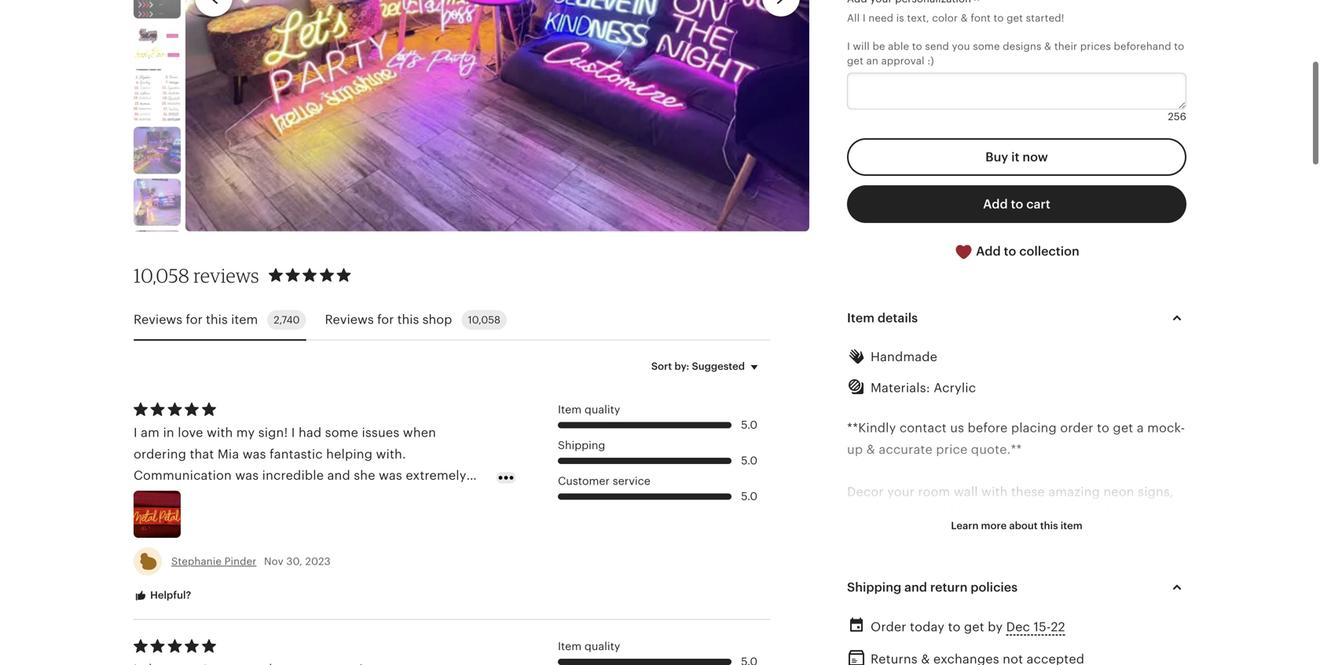 Task type: describe. For each thing, give the bounding box(es) containing it.
bring
[[1132, 507, 1164, 521]]

& inside i will be able to send you some designs & their prices beforehand to get an approval :)
[[1045, 41, 1052, 52]]

tab list containing reviews for this item
[[134, 301, 770, 341]]

get inside decor your room wall with these amazing neon signs, which do not add just colors to your room but bring positive energy in you as well. all of our neon signs are safe to use and do not get heat up; that's why you can place them at any place without any threat.
[[987, 550, 1007, 564]]

dec
[[1007, 620, 1031, 635]]

personalize
[[1011, 614, 1081, 628]]

reviews for this shop
[[325, 313, 452, 327]]

order
[[871, 620, 907, 635]]

you inside i will be able to send you some designs & their prices beforehand to get an approval :)
[[952, 41, 971, 52]]

prices
[[1081, 41, 1112, 52]]

to left cart
[[1011, 197, 1024, 211]]

also
[[982, 614, 1007, 628]]

signs,
[[1138, 486, 1174, 500]]

well.
[[1003, 528, 1031, 542]]

as
[[986, 528, 999, 542]]

beforehand
[[1114, 41, 1172, 52]]

a
[[1137, 421, 1144, 436]]

that's
[[1065, 550, 1098, 564]]

to up the well.
[[1025, 507, 1038, 521]]

custom neon sign neon sign unique personalized gifts image 7 image
[[134, 127, 181, 174]]

shape.
[[1104, 635, 1145, 649]]

1 vertical spatial item
[[558, 403, 582, 416]]

quote.**
[[971, 443, 1022, 457]]

heat
[[1011, 550, 1038, 564]]

1 place from the left
[[847, 571, 881, 585]]

more
[[982, 520, 1007, 532]]

1 horizontal spatial by
[[988, 620, 1003, 635]]

are
[[1164, 528, 1183, 542]]

get up size,
[[964, 620, 985, 635]]

2023
[[305, 556, 331, 568]]

sort
[[652, 361, 672, 373]]

sort by: suggested button
[[640, 350, 776, 383]]

2 any from the left
[[1047, 571, 1069, 585]]

add to cart button
[[847, 185, 1187, 223]]

:)
[[928, 55, 935, 67]]

approval
[[882, 55, 925, 67]]

them
[[884, 571, 916, 585]]

us
[[951, 421, 965, 436]]

2 quality from the top
[[585, 641, 620, 653]]

nov
[[264, 556, 284, 568]]

5.0 for quality
[[741, 419, 758, 432]]

details
[[878, 311, 918, 326]]

need
[[869, 12, 894, 24]]

color,
[[932, 635, 967, 649]]

stephanie pinder nov 30, 2023
[[171, 556, 331, 568]]

helpful? button
[[122, 582, 203, 611]]

**kindly
[[847, 421, 897, 436]]

1 quality from the top
[[585, 403, 620, 416]]

service
[[613, 475, 651, 488]]

accurate
[[879, 443, 933, 457]]

to left use
[[876, 550, 889, 564]]

now
[[1023, 150, 1049, 164]]

contact
[[900, 421, 947, 436]]

without
[[997, 571, 1044, 585]]

why
[[1101, 550, 1126, 564]]

materials:
[[871, 381, 931, 395]]

1 vertical spatial not
[[963, 550, 983, 564]]

in
[[945, 528, 956, 542]]

all inside decor your room wall with these amazing neon signs, which do not add just colors to your room but bring positive energy in you as well. all of our neon signs are safe to use and do not get heat up; that's why you can place them at any place without any threat.
[[1034, 528, 1050, 542]]

custom neon sign neon sign unique personalized gifts image 5 image
[[134, 23, 181, 70]]

item inside dropdown button
[[1061, 520, 1083, 532]]

to inside **kindly contact us before placing order to get a mock- up & accurate price quote.**
[[1097, 421, 1110, 436]]

colors
[[984, 507, 1022, 521]]

0 horizontal spatial your
[[888, 486, 915, 500]]

started!
[[1026, 12, 1065, 24]]

this for item
[[206, 313, 228, 327]]

send
[[925, 41, 950, 52]]

what's more! you can also personalize these neon signs by text, color, size, font, and acrylic shape.
[[847, 614, 1152, 649]]

acrylic
[[934, 381, 977, 395]]

acrylic
[[1060, 635, 1101, 649]]

learn
[[951, 520, 979, 532]]

and inside dropdown button
[[905, 581, 928, 595]]

0 horizontal spatial room
[[919, 486, 951, 500]]

up
[[847, 443, 863, 457]]

2 vertical spatial you
[[1130, 550, 1152, 564]]

decor your room wall with these amazing neon signs, which do not add just colors to your room but bring positive energy in you as well. all of our neon signs are safe to use and do not get heat up; that's why you can place them at any place without any threat.
[[847, 486, 1183, 585]]

signs inside what's more! you can also personalize these neon signs by text, color, size, font, and acrylic shape.
[[847, 635, 880, 649]]

return
[[931, 581, 968, 595]]

these inside decor your room wall with these amazing neon signs, which do not add just colors to your room but bring positive energy in you as well. all of our neon signs are safe to use and do not get heat up; that's why you can place them at any place without any threat.
[[1012, 486, 1045, 500]]

22
[[1051, 620, 1066, 635]]

shipping for shipping and return policies
[[847, 581, 902, 595]]

2 5.0 from the top
[[741, 455, 758, 467]]

shipping and return policies
[[847, 581, 1018, 595]]

add for add to collection
[[976, 244, 1001, 259]]

this for shop
[[397, 313, 419, 327]]

0 horizontal spatial all
[[847, 12, 860, 24]]

item inside tab list
[[231, 313, 258, 327]]

15-
[[1034, 620, 1051, 635]]

you
[[931, 614, 953, 628]]

amazing
[[1049, 486, 1101, 500]]

placing
[[1012, 421, 1057, 436]]

stephanie pinder link
[[171, 556, 257, 568]]

0 vertical spatial &
[[961, 12, 968, 24]]

2,740
[[274, 314, 300, 326]]

add for add to cart
[[984, 197, 1008, 211]]

1 vertical spatial do
[[944, 550, 960, 564]]

suggested
[[692, 361, 745, 373]]

shipping and return policies button
[[833, 569, 1201, 607]]

can inside what's more! you can also personalize these neon signs by text, color, size, font, and acrylic shape.
[[957, 614, 979, 628]]

collection
[[1020, 244, 1080, 259]]

256
[[1168, 111, 1187, 123]]

for for item
[[186, 313, 203, 327]]

get up designs
[[1007, 12, 1024, 24]]

color
[[933, 12, 958, 24]]

order today to get by dec 15-22
[[871, 620, 1066, 635]]

today
[[910, 620, 945, 635]]

decor
[[847, 486, 884, 500]]

font
[[971, 12, 991, 24]]

what's
[[847, 614, 888, 628]]

buy
[[986, 150, 1009, 164]]

with
[[982, 486, 1008, 500]]

font,
[[1001, 635, 1030, 649]]

to right able
[[912, 41, 923, 52]]

customer service
[[558, 475, 651, 488]]

**kindly contact us before placing order to get a mock- up & accurate price quote.**
[[847, 421, 1186, 457]]

our
[[1070, 528, 1090, 542]]

policies
[[971, 581, 1018, 595]]



Task type: locate. For each thing, give the bounding box(es) containing it.
0 vertical spatial and
[[917, 550, 940, 564]]

get down will
[[847, 55, 864, 67]]

this left shop
[[397, 313, 419, 327]]

2 place from the left
[[960, 571, 994, 585]]

i
[[863, 12, 866, 24], [847, 41, 850, 52]]

1 vertical spatial &
[[1045, 41, 1052, 52]]

item details
[[847, 311, 918, 326]]

and down 15-
[[1033, 635, 1056, 649]]

helpful?
[[148, 590, 191, 602]]

reviews
[[134, 313, 183, 327], [325, 313, 374, 327]]

1 vertical spatial 10,058
[[468, 314, 501, 326]]

1 vertical spatial and
[[905, 581, 928, 595]]

materials: acrylic
[[871, 381, 977, 395]]

signs down what's
[[847, 635, 880, 649]]

you right send at top right
[[952, 41, 971, 52]]

1 for from the left
[[186, 313, 203, 327]]

1 reviews from the left
[[134, 313, 183, 327]]

0 horizontal spatial shipping
[[558, 439, 606, 452]]

item left 2,740
[[231, 313, 258, 327]]

signs down 'bring'
[[1128, 528, 1160, 542]]

reviews for reviews for this item
[[134, 313, 183, 327]]

0 horizontal spatial can
[[957, 614, 979, 628]]

get inside **kindly contact us before placing order to get a mock- up & accurate price quote.**
[[1113, 421, 1134, 436]]

1 horizontal spatial for
[[377, 313, 394, 327]]

0 vertical spatial you
[[952, 41, 971, 52]]

do down in
[[944, 550, 960, 564]]

shipping inside dropdown button
[[847, 581, 902, 595]]

0 vertical spatial room
[[919, 486, 951, 500]]

by inside what's more! you can also personalize these neon signs by text, color, size, font, and acrylic shape.
[[883, 635, 898, 649]]

1 horizontal spatial i
[[863, 12, 866, 24]]

0 vertical spatial signs
[[1128, 528, 1160, 542]]

0 horizontal spatial by
[[883, 635, 898, 649]]

to left "collection" on the top
[[1004, 244, 1017, 259]]

use
[[892, 550, 914, 564]]

price
[[937, 443, 968, 457]]

1 vertical spatial neon
[[1094, 528, 1125, 542]]

text, inside what's more! you can also personalize these neon signs by text, color, size, font, and acrylic shape.
[[901, 635, 929, 649]]

1 vertical spatial all
[[1034, 528, 1050, 542]]

1 vertical spatial signs
[[847, 635, 880, 649]]

text, right "is"
[[907, 12, 930, 24]]

1 horizontal spatial shipping
[[847, 581, 902, 595]]

room up add
[[919, 486, 951, 500]]

by down order
[[883, 635, 898, 649]]

0 vertical spatial item
[[847, 311, 875, 326]]

threat.
[[1072, 571, 1113, 585]]

0 vertical spatial add
[[984, 197, 1008, 211]]

item inside dropdown button
[[847, 311, 875, 326]]

1 vertical spatial room
[[1072, 507, 1104, 521]]

this
[[206, 313, 228, 327], [397, 313, 419, 327], [1041, 520, 1059, 532]]

shipping for shipping
[[558, 439, 606, 452]]

1 vertical spatial add
[[976, 244, 1001, 259]]

to right font
[[994, 12, 1004, 24]]

up;
[[1041, 550, 1061, 564]]

do
[[888, 507, 904, 521], [944, 550, 960, 564]]

0 vertical spatial all
[[847, 12, 860, 24]]

all
[[847, 12, 860, 24], [1034, 528, 1050, 542]]

get left a
[[1113, 421, 1134, 436]]

neon for these
[[1122, 614, 1152, 628]]

these inside what's more! you can also personalize these neon signs by text, color, size, font, and acrylic shape.
[[1084, 614, 1118, 628]]

text, down today
[[901, 635, 929, 649]]

1 horizontal spatial these
[[1084, 614, 1118, 628]]

your up of
[[1041, 507, 1069, 521]]

all left need
[[847, 12, 860, 24]]

handmade
[[871, 350, 938, 365]]

buy it now button
[[847, 138, 1187, 176]]

any down up;
[[1047, 571, 1069, 585]]

buy it now
[[986, 150, 1049, 164]]

reviews down 10,058 reviews
[[134, 313, 183, 327]]

and left return on the bottom right of page
[[905, 581, 928, 595]]

& inside **kindly contact us before placing order to get a mock- up & accurate price quote.**
[[867, 443, 876, 457]]

1 vertical spatial shipping
[[847, 581, 902, 595]]

place down safe
[[847, 571, 881, 585]]

for down 10,058 reviews
[[186, 313, 203, 327]]

0 vertical spatial 10,058
[[134, 264, 190, 287]]

0 horizontal spatial place
[[847, 571, 881, 585]]

1 vertical spatial quality
[[585, 641, 620, 653]]

for left shop
[[377, 313, 394, 327]]

2 vertical spatial and
[[1033, 635, 1056, 649]]

and inside decor your room wall with these amazing neon signs, which do not add just colors to your room but bring positive energy in you as well. all of our neon signs are safe to use and do not get heat up; that's why you can place them at any place without any threat.
[[917, 550, 940, 564]]

can inside decor your room wall with these amazing neon signs, which do not add just colors to your room but bring positive energy in you as well. all of our neon signs are safe to use and do not get heat up; that's why you can place them at any place without any threat.
[[1155, 550, 1178, 564]]

your
[[888, 486, 915, 500], [1041, 507, 1069, 521]]

1 horizontal spatial your
[[1041, 507, 1069, 521]]

i left will
[[847, 41, 850, 52]]

not down learn
[[963, 550, 983, 564]]

room
[[919, 486, 951, 500], [1072, 507, 1104, 521]]

place
[[847, 571, 881, 585], [960, 571, 994, 585]]

2 vertical spatial item
[[558, 641, 582, 653]]

3 5.0 from the top
[[741, 491, 758, 503]]

all i need is text, color & font to get started!
[[847, 12, 1065, 24]]

1 horizontal spatial not
[[963, 550, 983, 564]]

2 vertical spatial neon
[[1122, 614, 1152, 628]]

can down are on the bottom of the page
[[1155, 550, 1178, 564]]

cart
[[1027, 197, 1051, 211]]

neon up why in the bottom right of the page
[[1094, 528, 1125, 542]]

1 horizontal spatial this
[[397, 313, 419, 327]]

reviews
[[194, 264, 259, 287]]

customer
[[558, 475, 610, 488]]

10,058 for 10,058 reviews
[[134, 264, 190, 287]]

1 vertical spatial item
[[1061, 520, 1083, 532]]

not up energy at the bottom right of the page
[[907, 507, 928, 521]]

will
[[853, 41, 870, 52]]

add to cart
[[984, 197, 1051, 211]]

for
[[186, 313, 203, 327], [377, 313, 394, 327]]

5.0
[[741, 419, 758, 432], [741, 455, 758, 467], [741, 491, 758, 503]]

1 horizontal spatial all
[[1034, 528, 1050, 542]]

0 vertical spatial item quality
[[558, 403, 620, 416]]

dec 15-22 button
[[1007, 616, 1066, 639]]

10,058 inside tab list
[[468, 314, 501, 326]]

their
[[1055, 41, 1078, 52]]

0 horizontal spatial not
[[907, 507, 928, 521]]

1 horizontal spatial can
[[1155, 550, 1178, 564]]

you right in
[[960, 528, 982, 542]]

1 horizontal spatial reviews
[[325, 313, 374, 327]]

0 vertical spatial do
[[888, 507, 904, 521]]

0 horizontal spatial for
[[186, 313, 203, 327]]

an
[[867, 55, 879, 67]]

get down as
[[987, 550, 1007, 564]]

2 for from the left
[[377, 313, 394, 327]]

text,
[[907, 12, 930, 24], [901, 635, 929, 649]]

Add your personalization text field
[[847, 73, 1187, 110]]

these right with
[[1012, 486, 1045, 500]]

size,
[[971, 635, 998, 649]]

custom neon sign neon sign unique personalized gifts image 6 image
[[134, 75, 181, 122]]

by:
[[675, 361, 690, 373]]

0 vertical spatial item
[[231, 313, 258, 327]]

0 horizontal spatial do
[[888, 507, 904, 521]]

this inside dropdown button
[[1041, 520, 1059, 532]]

1 vertical spatial 5.0
[[741, 455, 758, 467]]

you right why in the bottom right of the page
[[1130, 550, 1152, 564]]

wall
[[954, 486, 978, 500]]

it
[[1012, 150, 1020, 164]]

custom neon sign neon sign unique personalized gifts image 8 image
[[134, 179, 181, 226]]

add
[[984, 197, 1008, 211], [976, 244, 1001, 259]]

0 vertical spatial neon
[[1104, 486, 1135, 500]]

your right the "decor"
[[888, 486, 915, 500]]

0 horizontal spatial 10,058
[[134, 264, 190, 287]]

order
[[1061, 421, 1094, 436]]

and inside what's more! you can also personalize these neon signs by text, color, size, font, and acrylic shape.
[[1033, 635, 1056, 649]]

0 horizontal spatial i
[[847, 41, 850, 52]]

item up the that's
[[1061, 520, 1083, 532]]

0 vertical spatial i
[[863, 12, 866, 24]]

2 reviews from the left
[[325, 313, 374, 327]]

sort by: suggested
[[652, 361, 745, 373]]

neon inside what's more! you can also personalize these neon signs by text, color, size, font, and acrylic shape.
[[1122, 614, 1152, 628]]

1 vertical spatial i
[[847, 41, 850, 52]]

do right which
[[888, 507, 904, 521]]

before
[[968, 421, 1008, 436]]

all left of
[[1034, 528, 1050, 542]]

signs
[[1128, 528, 1160, 542], [847, 635, 880, 649]]

1 horizontal spatial &
[[961, 12, 968, 24]]

but
[[1108, 507, 1128, 521]]

5.0 for service
[[741, 491, 758, 503]]

0 horizontal spatial these
[[1012, 486, 1045, 500]]

2 horizontal spatial this
[[1041, 520, 1059, 532]]

can right you
[[957, 614, 979, 628]]

mock-
[[1148, 421, 1186, 436]]

0 vertical spatial not
[[907, 507, 928, 521]]

0 horizontal spatial signs
[[847, 635, 880, 649]]

1 item quality from the top
[[558, 403, 620, 416]]

10,058 for 10,058
[[468, 314, 501, 326]]

0 horizontal spatial reviews
[[134, 313, 183, 327]]

able
[[888, 41, 910, 52]]

2 horizontal spatial &
[[1045, 41, 1052, 52]]

about
[[1010, 520, 1038, 532]]

add to collection button
[[847, 233, 1187, 271]]

i left need
[[863, 12, 866, 24]]

10,058 reviews
[[134, 264, 259, 287]]

reviews for reviews for this shop
[[325, 313, 374, 327]]

can
[[1155, 550, 1178, 564], [957, 614, 979, 628]]

this down reviews at the left top of page
[[206, 313, 228, 327]]

1 horizontal spatial signs
[[1128, 528, 1160, 542]]

0 horizontal spatial this
[[206, 313, 228, 327]]

1 vertical spatial text,
[[901, 635, 929, 649]]

room up our
[[1072, 507, 1104, 521]]

0 vertical spatial can
[[1155, 550, 1178, 564]]

1 5.0 from the top
[[741, 419, 758, 432]]

tab list
[[134, 301, 770, 341]]

0 horizontal spatial &
[[867, 443, 876, 457]]

learn more about this item button
[[940, 512, 1095, 541]]

view details of this review photo by stephanie pinder image
[[134, 491, 181, 539]]

10,058 right shop
[[468, 314, 501, 326]]

reviews right 2,740
[[325, 313, 374, 327]]

1 horizontal spatial room
[[1072, 507, 1104, 521]]

1 vertical spatial item quality
[[558, 641, 620, 653]]

1 horizontal spatial do
[[944, 550, 960, 564]]

by
[[988, 620, 1003, 635], [883, 635, 898, 649]]

get
[[1007, 12, 1024, 24], [847, 55, 864, 67], [1113, 421, 1134, 436], [987, 550, 1007, 564], [964, 620, 985, 635]]

& right up
[[867, 443, 876, 457]]

1 vertical spatial your
[[1041, 507, 1069, 521]]

0 vertical spatial quality
[[585, 403, 620, 416]]

to up color,
[[948, 620, 961, 635]]

for for shop
[[377, 313, 394, 327]]

to right order
[[1097, 421, 1110, 436]]

2 vertical spatial 5.0
[[741, 491, 758, 503]]

these up acrylic
[[1084, 614, 1118, 628]]

and
[[917, 550, 940, 564], [905, 581, 928, 595], [1033, 635, 1056, 649]]

1 horizontal spatial place
[[960, 571, 994, 585]]

0 vertical spatial these
[[1012, 486, 1045, 500]]

0 vertical spatial 5.0
[[741, 419, 758, 432]]

0 vertical spatial your
[[888, 486, 915, 500]]

shipping up customer in the bottom left of the page
[[558, 439, 606, 452]]

1 horizontal spatial any
[[1047, 571, 1069, 585]]

& left their
[[1045, 41, 1052, 52]]

i inside i will be able to send you some designs & their prices beforehand to get an approval :)
[[847, 41, 850, 52]]

not
[[907, 507, 928, 521], [963, 550, 983, 564]]

shipping up what's
[[847, 581, 902, 595]]

1 any from the left
[[935, 571, 957, 585]]

any right at
[[935, 571, 957, 585]]

this right about
[[1041, 520, 1059, 532]]

1 vertical spatial these
[[1084, 614, 1118, 628]]

get inside i will be able to send you some designs & their prices beforehand to get an approval :)
[[847, 55, 864, 67]]

1 vertical spatial by
[[883, 635, 898, 649]]

neon up shape.
[[1122, 614, 1152, 628]]

30,
[[286, 556, 303, 568]]

1 horizontal spatial 10,058
[[468, 314, 501, 326]]

which
[[847, 507, 884, 521]]

stephanie
[[171, 556, 222, 568]]

energy
[[899, 528, 942, 542]]

by up size,
[[988, 620, 1003, 635]]

and up at
[[917, 550, 940, 564]]

to right beforehand
[[1175, 41, 1185, 52]]

0 vertical spatial by
[[988, 620, 1003, 635]]

designs
[[1003, 41, 1042, 52]]

neon for amazing
[[1104, 486, 1135, 500]]

2 vertical spatial &
[[867, 443, 876, 457]]

1 vertical spatial you
[[960, 528, 982, 542]]

2 item quality from the top
[[558, 641, 620, 653]]

be
[[873, 41, 886, 52]]

signs inside decor your room wall with these amazing neon signs, which do not add just colors to your room but bring positive energy in you as well. all of our neon signs are safe to use and do not get heat up; that's why you can place them at any place without any threat.
[[1128, 528, 1160, 542]]

more!
[[891, 614, 927, 628]]

0 horizontal spatial item
[[231, 313, 258, 327]]

10,058 up 'reviews for this item'
[[134, 264, 190, 287]]

neon up but
[[1104, 486, 1135, 500]]

add to collection
[[973, 244, 1080, 259]]

1 horizontal spatial item
[[1061, 520, 1083, 532]]

0 vertical spatial text,
[[907, 12, 930, 24]]

these
[[1012, 486, 1045, 500], [1084, 614, 1118, 628]]

place left without
[[960, 571, 994, 585]]

add down add to cart
[[976, 244, 1001, 259]]

0 horizontal spatial any
[[935, 571, 957, 585]]

& left font
[[961, 12, 968, 24]]

add left cart
[[984, 197, 1008, 211]]

quality
[[585, 403, 620, 416], [585, 641, 620, 653]]

pinder
[[225, 556, 257, 568]]

1 vertical spatial can
[[957, 614, 979, 628]]

item
[[231, 313, 258, 327], [1061, 520, 1083, 532]]

0 vertical spatial shipping
[[558, 439, 606, 452]]

add
[[931, 507, 954, 521]]



Task type: vqa. For each thing, say whether or not it's contained in the screenshot.
'caramiccoapparel $ 26.40 $ 44.00 (40% off) free shipping eligible'
no



